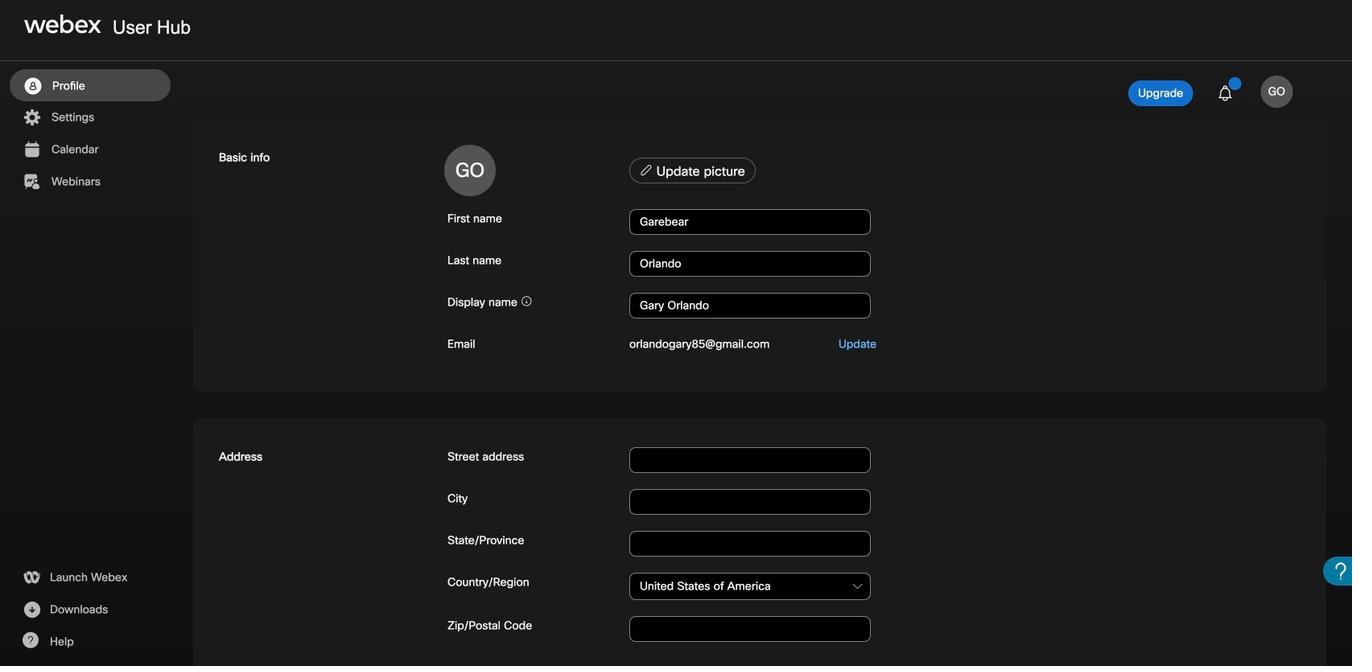 Task type: vqa. For each thing, say whether or not it's contained in the screenshot.
Schedule a meeting ELEMENT
no



Task type: locate. For each thing, give the bounding box(es) containing it.
ng help active image
[[22, 633, 39, 649]]

None text field
[[629, 447, 871, 473], [629, 489, 871, 515], [629, 616, 871, 642], [629, 447, 871, 473], [629, 489, 871, 515], [629, 616, 871, 642]]

mds meetings_filled image
[[22, 140, 42, 159]]

mds settings_filled image
[[22, 108, 42, 127]]

cisco webex image
[[24, 14, 101, 34]]

None text field
[[629, 209, 871, 235], [629, 251, 871, 277], [629, 293, 871, 319], [629, 531, 871, 557], [629, 209, 871, 235], [629, 251, 871, 277], [629, 293, 871, 319], [629, 531, 871, 557]]



Task type: describe. For each thing, give the bounding box(es) containing it.
change profile picture element
[[626, 158, 1300, 189]]

mds webex helix filled image
[[22, 568, 41, 587]]

mds content download_filled image
[[22, 600, 42, 620]]

mds webinar_filled image
[[22, 172, 42, 192]]

mds people circle_filled image
[[23, 76, 43, 96]]

mds edit_bold image
[[640, 164, 653, 176]]



